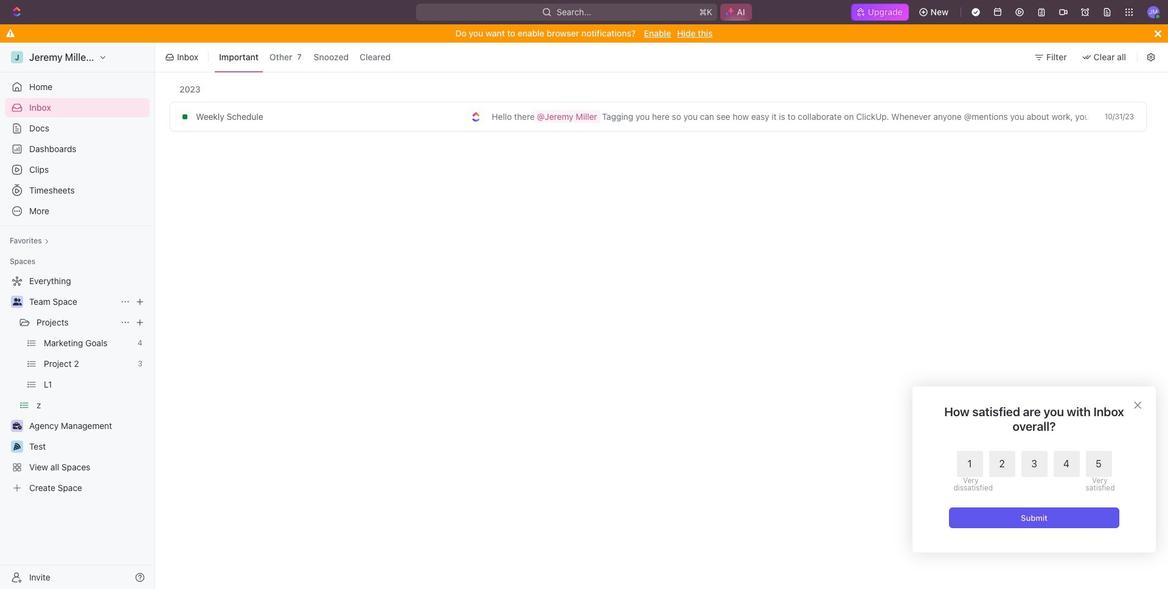Task type: describe. For each thing, give the bounding box(es) containing it.
tree inside sidebar navigation
[[5, 271, 150, 498]]



Task type: vqa. For each thing, say whether or not it's contained in the screenshot.
to do Cell
no



Task type: locate. For each thing, give the bounding box(es) containing it.
tree
[[5, 271, 150, 498]]

sidebar navigation
[[0, 43, 158, 589]]

business time image
[[12, 422, 22, 430]]

dialog
[[913, 386, 1156, 553]]

option group
[[954, 451, 1112, 492]]

user group image
[[12, 298, 22, 306]]

jeremy miller's workspace, , element
[[11, 51, 23, 63]]

tab list
[[212, 40, 398, 74]]

pizza slice image
[[13, 443, 21, 450]]



